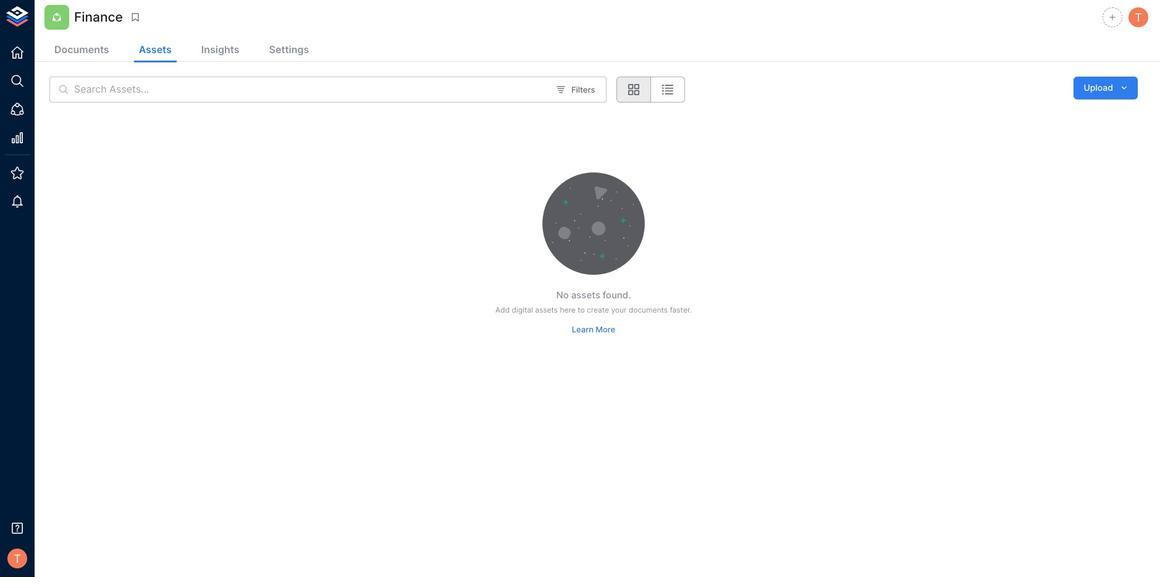 Task type: describe. For each thing, give the bounding box(es) containing it.
0 horizontal spatial assets
[[535, 305, 558, 314]]

found.
[[603, 289, 631, 301]]

0 vertical spatial t
[[1135, 10, 1143, 24]]

add
[[496, 305, 510, 314]]

your
[[611, 305, 627, 314]]

faster.
[[670, 305, 692, 314]]

to
[[578, 305, 585, 314]]

assets
[[139, 43, 172, 56]]

upload button
[[1074, 77, 1138, 99]]

assets link
[[134, 38, 177, 62]]

1 horizontal spatial t button
[[1127, 6, 1151, 29]]

0 horizontal spatial t button
[[4, 545, 31, 572]]

create
[[587, 305, 609, 314]]

documents link
[[49, 38, 114, 62]]

documents
[[54, 43, 109, 56]]

here
[[560, 305, 576, 314]]

more
[[596, 325, 616, 335]]

filters button
[[554, 80, 598, 99]]



Task type: vqa. For each thing, say whether or not it's contained in the screenshot.
FAVORITE image on the left top of page
no



Task type: locate. For each thing, give the bounding box(es) containing it.
settings link
[[264, 38, 314, 62]]

t button
[[1127, 6, 1151, 29], [4, 545, 31, 572]]

settings
[[269, 43, 309, 56]]

0 vertical spatial t button
[[1127, 6, 1151, 29]]

group
[[617, 77, 686, 103]]

t
[[1135, 10, 1143, 24], [14, 552, 21, 565]]

learn more button
[[569, 320, 619, 339]]

1 horizontal spatial assets
[[572, 289, 601, 301]]

bookmark image
[[130, 12, 141, 23]]

1 vertical spatial assets
[[535, 305, 558, 314]]

insights
[[201, 43, 239, 56]]

assets up to
[[572, 289, 601, 301]]

learn more
[[572, 325, 616, 335]]

upload
[[1084, 82, 1114, 93]]

1 vertical spatial t
[[14, 552, 21, 565]]

1 vertical spatial t button
[[4, 545, 31, 572]]

no
[[557, 289, 569, 301]]

assets
[[572, 289, 601, 301], [535, 305, 558, 314]]

no assets found. add digital assets here to create your documents faster.
[[496, 289, 692, 314]]

insights link
[[196, 38, 244, 62]]

filters
[[572, 84, 595, 94]]

0 horizontal spatial t
[[14, 552, 21, 565]]

Search Assets... text field
[[74, 77, 549, 103]]

assets left here
[[535, 305, 558, 314]]

finance
[[74, 9, 123, 25]]

digital
[[512, 305, 533, 314]]

documents
[[629, 305, 668, 314]]

1 horizontal spatial t
[[1135, 10, 1143, 24]]

learn
[[572, 325, 594, 335]]

0 vertical spatial assets
[[572, 289, 601, 301]]



